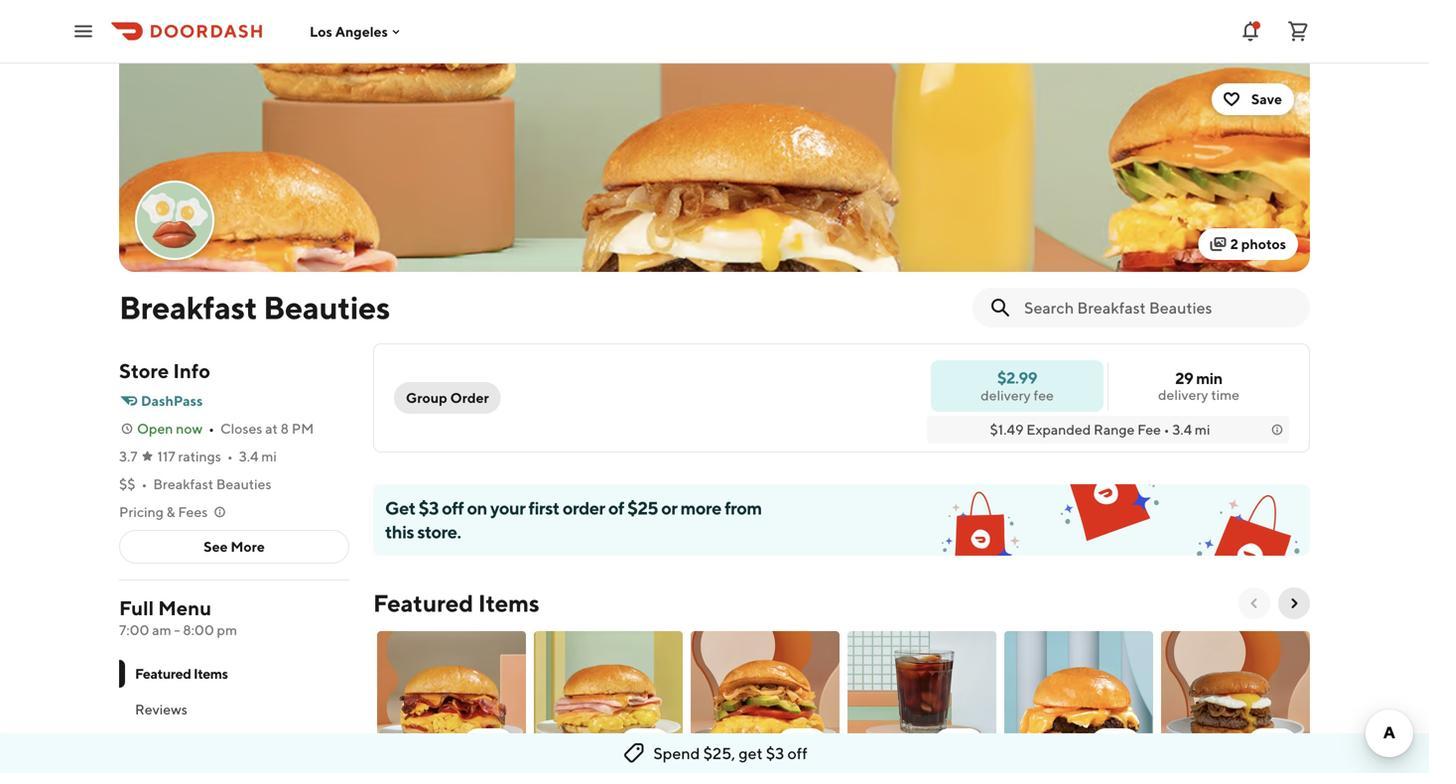 Task type: describe. For each thing, give the bounding box(es) containing it.
menu
[[158, 597, 212, 620]]

1 horizontal spatial 3.4
[[1173, 421, 1192, 438]]

1 horizontal spatial $3
[[766, 744, 785, 763]]

$$ • breakfast beauties
[[119, 476, 272, 492]]

open menu image
[[71, 19, 95, 43]]

• left 3.4 mi
[[227, 448, 233, 465]]

full menu 7:00 am - 8:00 pm
[[119, 597, 237, 638]]

29
[[1176, 369, 1194, 388]]

$25
[[628, 497, 658, 519]]

save button
[[1212, 83, 1295, 115]]

reviews
[[135, 701, 187, 718]]

cali breakfast sandwich image
[[691, 631, 840, 772]]

time
[[1212, 387, 1240, 403]]

get $3 off on your first order of $25 or more from this store.
[[385, 497, 762, 543]]

this
[[385, 521, 414, 543]]

items inside heading
[[478, 589, 540, 618]]

0 horizontal spatial featured items
[[135, 666, 228, 682]]

2
[[1231, 236, 1239, 252]]

more
[[231, 539, 265, 555]]

0 horizontal spatial 3.4
[[239, 448, 259, 465]]

-
[[174, 622, 180, 638]]

off inside get $3 off on your first order of $25 or more from this store.
[[442, 497, 464, 519]]

pm
[[217, 622, 237, 638]]

at
[[265, 420, 278, 437]]

$3 inside get $3 off on your first order of $25 or more from this store.
[[419, 497, 439, 519]]

see more button
[[120, 531, 348, 563]]

featured inside heading
[[373, 589, 474, 618]]

&
[[166, 504, 175, 520]]

group order button
[[394, 382, 501, 414]]

get
[[385, 497, 416, 519]]

117 ratings •
[[157, 448, 233, 465]]

previous button of carousel image
[[1247, 596, 1263, 612]]

2 photos button
[[1199, 228, 1299, 260]]

2 photos
[[1231, 236, 1287, 252]]

3.7
[[119, 448, 138, 465]]

$25,
[[703, 744, 736, 763]]

photos
[[1242, 236, 1287, 252]]

117
[[157, 448, 175, 465]]

store.
[[417, 521, 461, 543]]

from
[[725, 497, 762, 519]]

now
[[176, 420, 203, 437]]

first
[[529, 497, 560, 519]]

am
[[152, 622, 171, 638]]

reviews button
[[119, 692, 349, 728]]

add for bacon, egg and cheese sandwich image
[[475, 736, 502, 753]]

1 vertical spatial mi
[[261, 448, 277, 465]]

add for sausage, egg and cheese sandwich image
[[1102, 736, 1130, 753]]

closes
[[220, 420, 262, 437]]

0 items, open order cart image
[[1287, 19, 1311, 43]]

dashpass
[[141, 393, 203, 409]]

29 min delivery time
[[1159, 369, 1240, 403]]

pricing
[[119, 504, 164, 520]]

8:00
[[183, 622, 214, 638]]

range
[[1094, 421, 1135, 438]]

iced coffee image
[[848, 631, 997, 772]]

$1.49 expanded range fee • 3.4 mi image
[[1270, 422, 1286, 438]]

bacon, egg and cheese sandwich image
[[377, 631, 526, 772]]

min
[[1197, 369, 1223, 388]]



Task type: vqa. For each thing, say whether or not it's contained in the screenshot.
All for the bottommost See All link
no



Task type: locate. For each thing, give the bounding box(es) containing it.
$$
[[119, 476, 136, 492]]

0 vertical spatial breakfast
[[119, 289, 257, 326]]

order
[[450, 390, 489, 406]]

see
[[204, 539, 228, 555]]

add for ham, egg and cheese sandwich image
[[632, 736, 659, 753]]

los
[[310, 23, 332, 39]]

store info
[[119, 359, 210, 383]]

1 horizontal spatial off
[[788, 744, 808, 763]]

more
[[681, 497, 722, 519]]

1 horizontal spatial featured items
[[373, 589, 540, 618]]

open now
[[137, 420, 203, 437]]

notification bell image
[[1239, 19, 1263, 43]]

featured items up the reviews
[[135, 666, 228, 682]]

save
[[1252, 91, 1283, 107]]

your
[[490, 497, 526, 519]]

sausage, egg and cheese sandwich image
[[1005, 631, 1154, 772]]

or
[[661, 497, 678, 519]]

0 vertical spatial items
[[478, 589, 540, 618]]

breakfast up info
[[119, 289, 257, 326]]

$2.99 delivery fee
[[981, 368, 1054, 404]]

3.4 right fee
[[1173, 421, 1192, 438]]

breakfast beauties image
[[119, 64, 1311, 272], [137, 183, 212, 258]]

spend
[[654, 744, 700, 763]]

3.4
[[1173, 421, 1192, 438], [239, 448, 259, 465]]

1 horizontal spatial mi
[[1195, 421, 1211, 438]]

$1.49 expanded range fee • 3.4 mi
[[990, 421, 1211, 438]]

pricing & fees button
[[119, 502, 228, 522]]

featured items
[[373, 589, 540, 618], [135, 666, 228, 682]]

0 vertical spatial featured items
[[373, 589, 540, 618]]

fee
[[1034, 387, 1054, 404]]

off
[[442, 497, 464, 519], [788, 744, 808, 763]]

0 horizontal spatial off
[[442, 497, 464, 519]]

breakfast burger image
[[1162, 631, 1311, 772]]

8
[[281, 420, 289, 437]]

0 horizontal spatial delivery
[[981, 387, 1031, 404]]

1 add from the left
[[475, 736, 502, 753]]

0 vertical spatial featured
[[373, 589, 474, 618]]

breakfast
[[119, 289, 257, 326], [153, 476, 213, 492]]

group
[[406, 390, 448, 406]]

see more
[[204, 539, 265, 555]]

off left 'on'
[[442, 497, 464, 519]]

beauties
[[263, 289, 390, 326], [216, 476, 272, 492]]

los angeles button
[[310, 23, 404, 39]]

0 horizontal spatial $3
[[419, 497, 439, 519]]

0 vertical spatial $3
[[419, 497, 439, 519]]

• closes at 8 pm
[[209, 420, 314, 437]]

0 vertical spatial mi
[[1195, 421, 1211, 438]]

delivery
[[1159, 387, 1209, 403], [981, 387, 1031, 404]]

of
[[608, 497, 624, 519]]

add button
[[373, 627, 530, 773], [530, 627, 687, 773], [687, 627, 844, 773], [1001, 627, 1158, 773], [463, 729, 514, 760], [620, 729, 671, 760], [777, 729, 828, 760], [1091, 729, 1142, 760]]

0 horizontal spatial mi
[[261, 448, 277, 465]]

featured items down store. on the bottom left of page
[[373, 589, 540, 618]]

4 add from the left
[[1102, 736, 1130, 753]]

1 vertical spatial 3.4
[[239, 448, 259, 465]]

7:00
[[119, 622, 149, 638]]

2 add from the left
[[632, 736, 659, 753]]

1 horizontal spatial featured
[[373, 589, 474, 618]]

off right get
[[788, 744, 808, 763]]

next button of carousel image
[[1287, 596, 1303, 612]]

3.4 down 'closes' on the left
[[239, 448, 259, 465]]

delivery inside $2.99 delivery fee
[[981, 387, 1031, 404]]

delivery up $1.49
[[981, 387, 1031, 404]]

add
[[475, 736, 502, 753], [632, 736, 659, 753], [789, 736, 816, 753], [1102, 736, 1130, 753]]

angeles
[[335, 23, 388, 39]]

spend $25, get $3 off
[[654, 744, 808, 763]]

featured items heading
[[373, 588, 540, 620]]

1 vertical spatial featured items
[[135, 666, 228, 682]]

store
[[119, 359, 169, 383]]

1 horizontal spatial delivery
[[1159, 387, 1209, 403]]

pricing & fees
[[119, 504, 208, 520]]

fee
[[1138, 421, 1161, 438]]

featured
[[373, 589, 474, 618], [135, 666, 191, 682]]

ham, egg and cheese sandwich image
[[534, 631, 683, 772]]

breakfast up fees
[[153, 476, 213, 492]]

featured down store. on the bottom left of page
[[373, 589, 474, 618]]

0 horizontal spatial items
[[194, 666, 228, 682]]

• right fee
[[1164, 421, 1170, 438]]

1 vertical spatial featured
[[135, 666, 191, 682]]

full
[[119, 597, 154, 620]]

mi
[[1195, 421, 1211, 438], [261, 448, 277, 465]]

$3
[[419, 497, 439, 519], [766, 744, 785, 763]]

• right now on the left bottom
[[209, 420, 214, 437]]

1 vertical spatial breakfast
[[153, 476, 213, 492]]

pm
[[292, 420, 314, 437]]

0 vertical spatial beauties
[[263, 289, 390, 326]]

open
[[137, 420, 173, 437]]

order
[[563, 497, 605, 519]]

$2.99
[[998, 368, 1038, 387]]

0 vertical spatial 3.4
[[1173, 421, 1192, 438]]

group order
[[406, 390, 489, 406]]

1 vertical spatial off
[[788, 744, 808, 763]]

1 vertical spatial beauties
[[216, 476, 272, 492]]

featured up the reviews
[[135, 666, 191, 682]]

mi down 29 min delivery time
[[1195, 421, 1211, 438]]

expanded
[[1027, 421, 1091, 438]]

$1.49
[[990, 421, 1024, 438]]

0 vertical spatial off
[[442, 497, 464, 519]]

$3 right get
[[766, 744, 785, 763]]

info
[[173, 359, 210, 383]]

1 vertical spatial $3
[[766, 744, 785, 763]]

1 vertical spatial items
[[194, 666, 228, 682]]

$3 up store. on the bottom left of page
[[419, 497, 439, 519]]

3 add from the left
[[789, 736, 816, 753]]

1 horizontal spatial items
[[478, 589, 540, 618]]

mi down at on the left of the page
[[261, 448, 277, 465]]

items down your
[[478, 589, 540, 618]]

add for 'cali breakfast sandwich' image
[[789, 736, 816, 753]]

get
[[739, 744, 763, 763]]

items up reviews button
[[194, 666, 228, 682]]

3.4 mi
[[239, 448, 277, 465]]

items
[[478, 589, 540, 618], [194, 666, 228, 682]]

delivery left time on the right
[[1159, 387, 1209, 403]]

delivery inside 29 min delivery time
[[1159, 387, 1209, 403]]

Item Search search field
[[1025, 297, 1295, 319]]

• right $$
[[141, 476, 147, 492]]

ratings
[[178, 448, 221, 465]]

breakfast beauties
[[119, 289, 390, 326]]

fees
[[178, 504, 208, 520]]

los angeles
[[310, 23, 388, 39]]

on
[[467, 497, 487, 519]]

0 horizontal spatial featured
[[135, 666, 191, 682]]

•
[[209, 420, 214, 437], [1164, 421, 1170, 438], [227, 448, 233, 465], [141, 476, 147, 492]]



